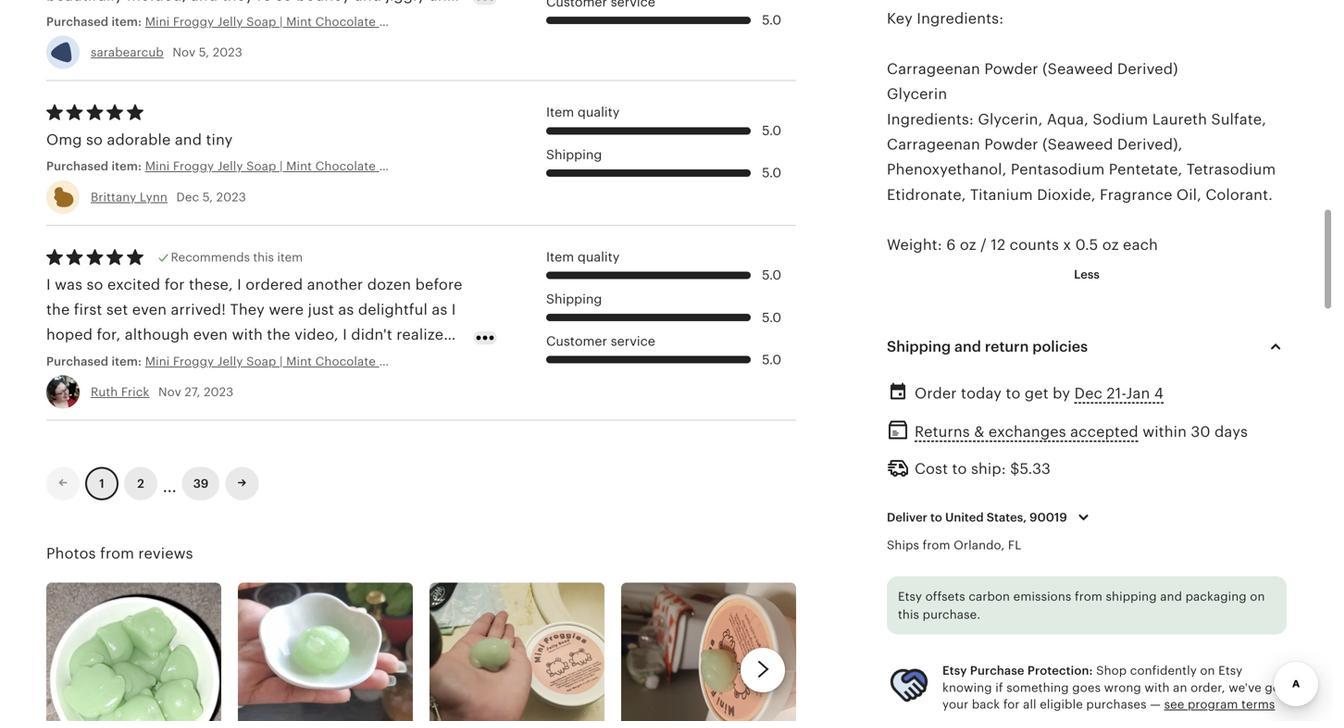 Task type: describe. For each thing, give the bounding box(es) containing it.
see program terms link
[[1165, 698, 1276, 712]]

lynn
[[140, 190, 168, 204]]

1 powder from the top
[[985, 61, 1039, 77]]

5 5.0 from the top
[[762, 310, 782, 325]]

2 5.0 from the top
[[762, 123, 782, 138]]

reviews
[[138, 546, 193, 562]]

knowing
[[943, 681, 993, 695]]

12
[[991, 237, 1006, 254]]

jan
[[1127, 385, 1151, 402]]

program
[[1188, 698, 1239, 712]]

sarabearcub
[[91, 45, 164, 59]]

etsy for etsy offsets carbon emissions from shipping and packaging on this purchase.
[[898, 590, 923, 604]]

omg so adorable and tiny
[[46, 132, 233, 148]]

returns & exchanges accepted button
[[915, 418, 1139, 446]]

photos
[[46, 546, 96, 562]]

&
[[975, 424, 985, 440]]

etsy offsets carbon emissions from shipping and packaging on this purchase.
[[898, 590, 1266, 622]]

ruth
[[91, 385, 118, 399]]

protection:
[[1028, 664, 1093, 678]]

terms
[[1242, 698, 1276, 712]]

1 carrageenan from the top
[[887, 61, 981, 77]]

something
[[1007, 681, 1070, 695]]

6 5.0 from the top
[[762, 352, 782, 367]]

back
[[972, 698, 1001, 712]]

purchased item: for ruth frick
[[46, 355, 145, 369]]

from for orlando,
[[923, 539, 951, 553]]

30
[[1191, 424, 1211, 440]]

within
[[1143, 424, 1187, 440]]

carbon
[[969, 590, 1011, 604]]

1 (seaweed from the top
[[1043, 61, 1114, 77]]

adorable
[[107, 132, 171, 148]]

shop
[[1097, 664, 1127, 678]]

returns & exchanges accepted within 30 days
[[915, 424, 1249, 440]]

2 link
[[124, 467, 157, 501]]

4 5.0 from the top
[[762, 268, 782, 283]]

2023 for ruth frick nov 27, 2023
[[204, 385, 234, 399]]

customer service
[[546, 334, 656, 349]]

2 carrageenan from the top
[[887, 136, 981, 153]]

purchased item: for sarabearcub
[[46, 15, 145, 29]]

each
[[1124, 237, 1159, 254]]

ruth frick link
[[91, 385, 149, 399]]

21-
[[1107, 385, 1127, 402]]

on inside 'etsy offsets carbon emissions from shipping and packaging on this purchase.'
[[1251, 590, 1266, 604]]

1
[[99, 477, 104, 491]]

if
[[996, 681, 1004, 695]]

2
[[137, 477, 144, 491]]

ships
[[887, 539, 920, 553]]

etsy inside the shop confidently on etsy knowing if something goes wrong with an order, we've got your back for all eligible purchases —
[[1219, 664, 1243, 678]]

1 vertical spatial 5,
[[203, 190, 213, 204]]

packaging
[[1186, 590, 1247, 604]]

purchase.
[[923, 608, 981, 622]]

purchased for ruth frick nov 27, 2023
[[46, 355, 109, 369]]

to for united
[[931, 511, 943, 525]]

service
[[611, 334, 656, 349]]

weight: 6 oz / 12 counts x 0.5 oz each
[[887, 237, 1159, 254]]

x
[[1064, 237, 1072, 254]]

item: for brittany
[[112, 160, 142, 173]]

laureth
[[1153, 111, 1208, 128]]

deliver to united states, 90019 button
[[873, 498, 1109, 537]]

customer
[[546, 334, 608, 349]]

phenoxyethanol,
[[887, 161, 1007, 178]]

1 link
[[85, 467, 119, 501]]

2 horizontal spatial to
[[1006, 385, 1021, 402]]

ships from orlando, fl
[[887, 539, 1022, 553]]

got
[[1266, 681, 1285, 695]]

glycerin,
[[978, 111, 1043, 128]]

27,
[[185, 385, 201, 399]]

pentasodium
[[1011, 161, 1105, 178]]

0 vertical spatial ingredients:
[[917, 10, 1004, 27]]

0 horizontal spatial dec
[[176, 190, 199, 204]]

brittany
[[91, 190, 136, 204]]

shipping and return policies
[[887, 339, 1088, 355]]

key
[[887, 10, 913, 27]]

days
[[1215, 424, 1249, 440]]

your
[[943, 698, 969, 712]]

1 5.0 from the top
[[762, 13, 782, 27]]

shop confidently on etsy knowing if something goes wrong with an order, we've got your back for all eligible purchases —
[[943, 664, 1285, 712]]

2 (seaweed from the top
[[1043, 136, 1114, 153]]

oil,
[[1177, 186, 1202, 203]]

etidronate,
[[887, 186, 967, 203]]

key ingredients:
[[887, 10, 1004, 27]]

from inside 'etsy offsets carbon emissions from shipping and packaging on this purchase.'
[[1075, 590, 1103, 604]]

0 vertical spatial nov
[[173, 45, 196, 59]]

fragrance
[[1100, 186, 1173, 203]]

purchased for sarabearcub nov 5, 2023
[[46, 15, 109, 29]]

states,
[[987, 511, 1027, 525]]

brittany lynn link
[[91, 190, 168, 204]]

ruth frick nov 27, 2023
[[91, 385, 234, 399]]

quality for nov 27, 2023
[[578, 250, 620, 264]]

purchases
[[1087, 698, 1147, 712]]

1 oz from the left
[[960, 237, 977, 254]]

goes
[[1073, 681, 1101, 695]]

item for ruth frick nov 27, 2023
[[546, 250, 574, 264]]

0 vertical spatial 5,
[[199, 45, 209, 59]]

item quality for ruth frick nov 27, 2023
[[546, 250, 620, 264]]

all
[[1024, 698, 1037, 712]]

purchase
[[971, 664, 1025, 678]]

eligible
[[1040, 698, 1084, 712]]

item quality for brittany lynn dec 5, 2023
[[546, 105, 620, 120]]

fl
[[1009, 539, 1022, 553]]



Task type: locate. For each thing, give the bounding box(es) containing it.
5, right lynn
[[203, 190, 213, 204]]

powder up glycerin,
[[985, 61, 1039, 77]]

0 horizontal spatial to
[[931, 511, 943, 525]]

1 item from the top
[[546, 105, 574, 120]]

4
[[1155, 385, 1164, 402]]

exchanges
[[989, 424, 1067, 440]]

ship:
[[972, 461, 1007, 477]]

1 vertical spatial to
[[953, 461, 968, 477]]

1 vertical spatial dec
[[1075, 385, 1103, 402]]

and right shipping
[[1161, 590, 1183, 604]]

0 horizontal spatial this
[[253, 250, 274, 264]]

deliver to united states, 90019
[[887, 511, 1068, 525]]

1 vertical spatial purchased
[[46, 160, 109, 173]]

0 vertical spatial to
[[1006, 385, 1021, 402]]

5, right sarabearcub
[[199, 45, 209, 59]]

powder down glycerin,
[[985, 136, 1039, 153]]

counts
[[1010, 237, 1060, 254]]

purchased item: up ruth
[[46, 355, 145, 369]]

0 vertical spatial shipping
[[546, 147, 602, 162]]

item: for ruth
[[112, 355, 142, 369]]

oz left /
[[960, 237, 977, 254]]

and left return on the top
[[955, 339, 982, 355]]

quality for dec 5, 2023
[[578, 105, 620, 120]]

2 vertical spatial item:
[[112, 355, 142, 369]]

1 horizontal spatial oz
[[1103, 237, 1119, 254]]

0 vertical spatial powder
[[985, 61, 1039, 77]]

from right photos
[[100, 546, 134, 562]]

etsy up knowing
[[943, 664, 968, 678]]

on
[[1251, 590, 1266, 604], [1201, 664, 1216, 678]]

titanium
[[971, 186, 1033, 203]]

etsy left offsets
[[898, 590, 923, 604]]

so
[[86, 132, 103, 148]]

cost
[[915, 461, 949, 477]]

1 item: from the top
[[112, 15, 142, 29]]

glycerin
[[887, 86, 948, 102]]

sarabearcub nov 5, 2023
[[91, 45, 243, 59]]

3 purchased item: from the top
[[46, 355, 145, 369]]

0.5
[[1076, 237, 1099, 254]]

0 vertical spatial on
[[1251, 590, 1266, 604]]

item: down adorable
[[112, 160, 142, 173]]

1 vertical spatial shipping
[[546, 292, 602, 307]]

emissions
[[1014, 590, 1072, 604]]

purchased item: up sarabearcub
[[46, 15, 145, 29]]

deliver
[[887, 511, 928, 525]]

0 vertical spatial item quality
[[546, 105, 620, 120]]

dec right lynn
[[176, 190, 199, 204]]

offsets
[[926, 590, 966, 604]]

1 vertical spatial on
[[1201, 664, 1216, 678]]

this left 'item'
[[253, 250, 274, 264]]

2023 right 27,
[[204, 385, 234, 399]]

see program terms
[[1165, 698, 1276, 712]]

1 vertical spatial this
[[898, 608, 920, 622]]

0 horizontal spatial from
[[100, 546, 134, 562]]

0 vertical spatial this
[[253, 250, 274, 264]]

90019
[[1030, 511, 1068, 525]]

shipping and return policies button
[[871, 325, 1304, 369]]

item
[[277, 250, 303, 264]]

1 horizontal spatial from
[[923, 539, 951, 553]]

wrong
[[1105, 681, 1142, 695]]

1 horizontal spatial and
[[955, 339, 982, 355]]

purchased item: down 'so'
[[46, 160, 145, 173]]

shipping for brittany lynn dec 5, 2023
[[546, 147, 602, 162]]

see
[[1165, 698, 1185, 712]]

1 horizontal spatial on
[[1251, 590, 1266, 604]]

…
[[163, 470, 177, 497]]

we've
[[1229, 681, 1262, 695]]

returns
[[915, 424, 971, 440]]

1 purchased item: from the top
[[46, 15, 145, 29]]

this left purchase.
[[898, 608, 920, 622]]

item:
[[112, 15, 142, 29], [112, 160, 142, 173], [112, 355, 142, 369]]

return
[[985, 339, 1029, 355]]

brittany lynn dec 5, 2023
[[91, 190, 246, 204]]

order today to get by dec 21-jan 4
[[915, 385, 1164, 402]]

aqua,
[[1047, 111, 1089, 128]]

3 5.0 from the top
[[762, 165, 782, 180]]

2023 up tiny
[[213, 45, 243, 59]]

oz right 0.5
[[1103, 237, 1119, 254]]

0 horizontal spatial etsy
[[898, 590, 923, 604]]

and left tiny
[[175, 132, 202, 148]]

2 horizontal spatial and
[[1161, 590, 1183, 604]]

ingredients: inside carrageenan powder (seaweed derived) glycerin ingredients: glycerin, aqua, sodium laureth sulfate, carrageenan powder (seaweed derived), phenoxyethanol, pentasodium pentetate, tetrasodium etidronate, titanium dioxide, fragrance oil, colorant.
[[887, 111, 974, 128]]

order
[[915, 385, 957, 402]]

2023
[[213, 45, 243, 59], [216, 190, 246, 204], [204, 385, 234, 399]]

1 vertical spatial powder
[[985, 136, 1039, 153]]

this inside 'etsy offsets carbon emissions from shipping and packaging on this purchase.'
[[898, 608, 920, 622]]

on right packaging
[[1251, 590, 1266, 604]]

purchased item: for brittany lynn
[[46, 160, 145, 173]]

0 vertical spatial (seaweed
[[1043, 61, 1114, 77]]

2023 down tiny
[[216, 190, 246, 204]]

to left get at the right of page
[[1006, 385, 1021, 402]]

dec right by
[[1075, 385, 1103, 402]]

2 vertical spatial to
[[931, 511, 943, 525]]

0 vertical spatial item:
[[112, 15, 142, 29]]

to for ship:
[[953, 461, 968, 477]]

cost to ship: $ 5.33
[[915, 461, 1051, 477]]

item for brittany lynn dec 5, 2023
[[546, 105, 574, 120]]

recommends
[[171, 250, 250, 264]]

to inside dropdown button
[[931, 511, 943, 525]]

3 item: from the top
[[112, 355, 142, 369]]

from for reviews
[[100, 546, 134, 562]]

2 item quality from the top
[[546, 250, 620, 264]]

policies
[[1033, 339, 1088, 355]]

1 vertical spatial nov
[[158, 385, 181, 399]]

powder
[[985, 61, 1039, 77], [985, 136, 1039, 153]]

1 horizontal spatial to
[[953, 461, 968, 477]]

2 powder from the top
[[985, 136, 1039, 153]]

0 vertical spatial purchased item:
[[46, 15, 145, 29]]

get
[[1025, 385, 1049, 402]]

2 item: from the top
[[112, 160, 142, 173]]

an
[[1174, 681, 1188, 695]]

carrageenan
[[887, 61, 981, 77], [887, 136, 981, 153]]

item: for sarabearcub
[[112, 15, 142, 29]]

2 vertical spatial 2023
[[204, 385, 234, 399]]

1 item quality from the top
[[546, 105, 620, 120]]

3 purchased from the top
[[46, 355, 109, 369]]

orlando,
[[954, 539, 1005, 553]]

1 vertical spatial item quality
[[546, 250, 620, 264]]

2 item from the top
[[546, 250, 574, 264]]

order,
[[1191, 681, 1226, 695]]

(seaweed up aqua,
[[1043, 61, 1114, 77]]

ingredients: right the key
[[917, 10, 1004, 27]]

item: up sarabearcub
[[112, 15, 142, 29]]

0 vertical spatial 2023
[[213, 45, 243, 59]]

to left united
[[931, 511, 943, 525]]

2 vertical spatial purchased item:
[[46, 355, 145, 369]]

shipping
[[1106, 590, 1157, 604]]

on up order,
[[1201, 664, 1216, 678]]

carrageenan up glycerin
[[887, 61, 981, 77]]

sulfate,
[[1212, 111, 1267, 128]]

2023 for brittany lynn dec 5, 2023
[[216, 190, 246, 204]]

1 horizontal spatial etsy
[[943, 664, 968, 678]]

etsy up we've
[[1219, 664, 1243, 678]]

purchased down the omg
[[46, 160, 109, 173]]

1 horizontal spatial dec
[[1075, 385, 1103, 402]]

nov left 27,
[[158, 385, 181, 399]]

1 vertical spatial ingredients:
[[887, 111, 974, 128]]

5,
[[199, 45, 209, 59], [203, 190, 213, 204]]

2 purchased item: from the top
[[46, 160, 145, 173]]

2 horizontal spatial etsy
[[1219, 664, 1243, 678]]

shipping
[[546, 147, 602, 162], [546, 292, 602, 307], [887, 339, 951, 355]]

2 purchased from the top
[[46, 160, 109, 173]]

/
[[981, 237, 987, 254]]

1 vertical spatial carrageenan
[[887, 136, 981, 153]]

derived)
[[1118, 61, 1179, 77]]

1 vertical spatial and
[[955, 339, 982, 355]]

1 horizontal spatial this
[[898, 608, 920, 622]]

and
[[175, 132, 202, 148], [955, 339, 982, 355], [1161, 590, 1183, 604]]

etsy purchase protection:
[[943, 664, 1093, 678]]

2 oz from the left
[[1103, 237, 1119, 254]]

0 horizontal spatial and
[[175, 132, 202, 148]]

—
[[1151, 698, 1161, 712]]

recommends this item
[[171, 250, 303, 264]]

shipping inside dropdown button
[[887, 339, 951, 355]]

1 vertical spatial purchased item:
[[46, 160, 145, 173]]

1 vertical spatial item
[[546, 250, 574, 264]]

tetrasodium
[[1187, 161, 1277, 178]]

today
[[961, 385, 1002, 402]]

from
[[923, 539, 951, 553], [100, 546, 134, 562], [1075, 590, 1103, 604]]

1 vertical spatial item:
[[112, 160, 142, 173]]

1 vertical spatial 2023
[[216, 190, 246, 204]]

to
[[1006, 385, 1021, 402], [953, 461, 968, 477], [931, 511, 943, 525]]

0 horizontal spatial on
[[1201, 664, 1216, 678]]

quality
[[578, 105, 620, 120], [578, 250, 620, 264]]

1 quality from the top
[[578, 105, 620, 120]]

0 vertical spatial purchased
[[46, 15, 109, 29]]

1 purchased from the top
[[46, 15, 109, 29]]

on inside the shop confidently on etsy knowing if something goes wrong with an order, we've got your back for all eligible purchases —
[[1201, 664, 1216, 678]]

purchased up ruth
[[46, 355, 109, 369]]

0 vertical spatial and
[[175, 132, 202, 148]]

less
[[1075, 268, 1100, 282]]

shipping for ruth frick nov 27, 2023
[[546, 292, 602, 307]]

0 vertical spatial dec
[[176, 190, 199, 204]]

0 vertical spatial item
[[546, 105, 574, 120]]

nov right sarabearcub link
[[173, 45, 196, 59]]

2 horizontal spatial from
[[1075, 590, 1103, 604]]

(seaweed down aqua,
[[1043, 136, 1114, 153]]

ingredients: down glycerin
[[887, 111, 974, 128]]

from left shipping
[[1075, 590, 1103, 604]]

accepted
[[1071, 424, 1139, 440]]

carrageenan powder (seaweed derived) glycerin ingredients: glycerin, aqua, sodium laureth sulfate, carrageenan powder (seaweed derived), phenoxyethanol, pentasodium pentetate, tetrasodium etidronate, titanium dioxide, fragrance oil, colorant.
[[887, 61, 1277, 203]]

etsy for etsy purchase protection:
[[943, 664, 968, 678]]

purchased up sarabearcub link
[[46, 15, 109, 29]]

item quality
[[546, 105, 620, 120], [546, 250, 620, 264]]

1 vertical spatial (seaweed
[[1043, 136, 1114, 153]]

2 vertical spatial purchased
[[46, 355, 109, 369]]

1 vertical spatial quality
[[578, 250, 620, 264]]

from right "ships"
[[923, 539, 951, 553]]

0 vertical spatial quality
[[578, 105, 620, 120]]

0 horizontal spatial oz
[[960, 237, 977, 254]]

2 vertical spatial and
[[1161, 590, 1183, 604]]

etsy inside 'etsy offsets carbon emissions from shipping and packaging on this purchase.'
[[898, 590, 923, 604]]

2 vertical spatial shipping
[[887, 339, 951, 355]]

and inside dropdown button
[[955, 339, 982, 355]]

item
[[546, 105, 574, 120], [546, 250, 574, 264]]

and inside 'etsy offsets carbon emissions from shipping and packaging on this purchase.'
[[1161, 590, 1183, 604]]

2 quality from the top
[[578, 250, 620, 264]]

pentetate,
[[1109, 161, 1183, 178]]

$
[[1011, 461, 1020, 477]]

frick
[[121, 385, 149, 399]]

sarabearcub link
[[91, 45, 164, 59]]

0 vertical spatial carrageenan
[[887, 61, 981, 77]]

weight:
[[887, 237, 943, 254]]

oz
[[960, 237, 977, 254], [1103, 237, 1119, 254]]

carrageenan up "phenoxyethanol,"
[[887, 136, 981, 153]]

this
[[253, 250, 274, 264], [898, 608, 920, 622]]

item: up ruth frick link
[[112, 355, 142, 369]]

ingredients:
[[917, 10, 1004, 27], [887, 111, 974, 128]]

to right cost
[[953, 461, 968, 477]]

purchased for brittany lynn dec 5, 2023
[[46, 160, 109, 173]]



Task type: vqa. For each thing, say whether or not it's contained in the screenshot.
5th 5.0 from the bottom
yes



